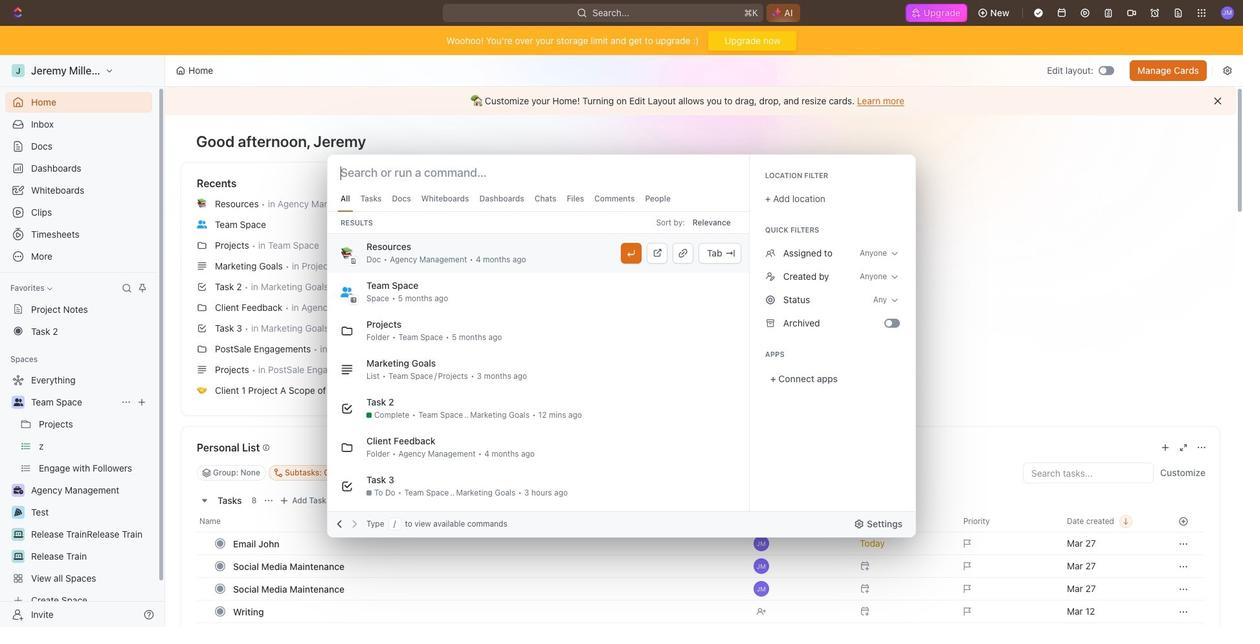 Task type: vqa. For each thing, say whether or not it's contained in the screenshot.
My Work icon
no



Task type: describe. For each thing, give the bounding box(es) containing it.
Search or run a command… text field
[[341, 165, 500, 181]]

user group image
[[197, 220, 207, 228]]

qdq9q image
[[765, 248, 776, 258]]

e83zz image
[[765, 318, 776, 328]]

Search tasks... text field
[[1024, 463, 1154, 483]]

user group image inside sidebar navigation
[[13, 398, 23, 406]]



Task type: locate. For each thing, give the bounding box(es) containing it.
0 vertical spatial qdq9q image
[[765, 271, 776, 282]]

sidebar navigation
[[0, 55, 165, 627]]

alert
[[165, 87, 1237, 115]]

qdq9q image up e83zz image
[[765, 295, 776, 305]]

1 qdq9q image from the top
[[765, 271, 776, 282]]

1 vertical spatial user group image
[[13, 398, 23, 406]]

1 vertical spatial qdq9q image
[[765, 295, 776, 305]]

qdq9q image down qdq9q image at the right of the page
[[765, 271, 776, 282]]

1 horizontal spatial user group image
[[341, 287, 354, 297]]

0 vertical spatial user group image
[[341, 287, 354, 297]]

qdq9q image
[[765, 271, 776, 282], [765, 295, 776, 305]]

2 qdq9q image from the top
[[765, 295, 776, 305]]

user group image
[[341, 287, 354, 297], [13, 398, 23, 406]]

0 horizontal spatial user group image
[[13, 398, 23, 406]]



